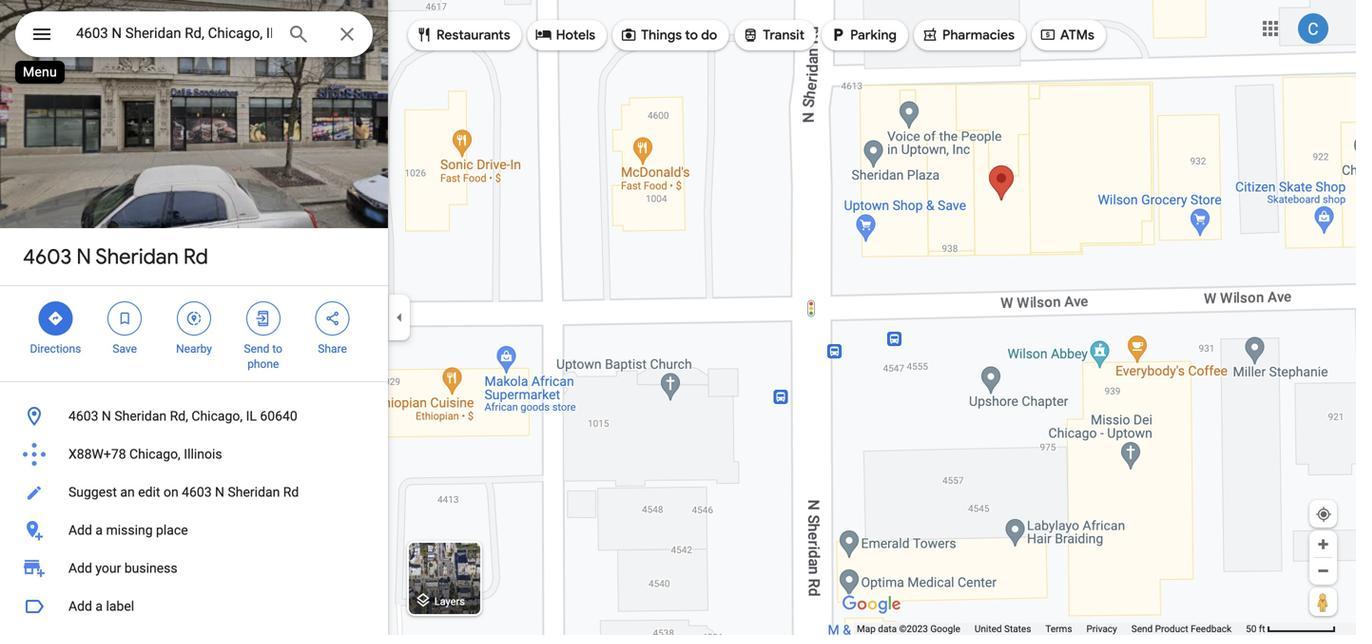 Task type: vqa. For each thing, say whether or not it's contained in the screenshot.
 Hotels
yes



Task type: locate. For each thing, give the bounding box(es) containing it.
 things to do
[[620, 24, 718, 45]]

n inside button
[[215, 485, 225, 500]]

add a label button
[[0, 588, 388, 626]]

4603 inside button
[[182, 485, 212, 500]]

send product feedback
[[1132, 624, 1232, 635]]

footer
[[857, 623, 1246, 636]]

a inside add a label button
[[96, 599, 103, 615]]

states
[[1005, 624, 1032, 635]]

missing
[[106, 523, 153, 538]]

1 vertical spatial rd
[[283, 485, 299, 500]]

rd up 
[[184, 244, 208, 270]]

add a missing place button
[[0, 512, 388, 550]]

collapse side panel image
[[389, 307, 410, 328]]

 restaurants
[[416, 24, 511, 45]]

restaurants
[[437, 27, 511, 44]]

add down suggest
[[68, 523, 92, 538]]

60640
[[260, 409, 297, 424]]

1 horizontal spatial chicago,
[[192, 409, 243, 424]]

a left label
[[96, 599, 103, 615]]

n inside button
[[102, 409, 111, 424]]

send inside button
[[1132, 624, 1153, 635]]

send for send to phone
[[244, 342, 270, 356]]


[[1040, 24, 1057, 45]]

a for missing
[[96, 523, 103, 538]]

suggest an edit on 4603 n sheridan rd
[[68, 485, 299, 500]]

1 vertical spatial send
[[1132, 624, 1153, 635]]

 transit
[[742, 24, 805, 45]]

ft
[[1259, 624, 1266, 635]]

send up phone
[[244, 342, 270, 356]]

send
[[244, 342, 270, 356], [1132, 624, 1153, 635]]

n
[[76, 244, 91, 270], [102, 409, 111, 424], [215, 485, 225, 500]]

illinois
[[184, 447, 222, 462]]

3 add from the top
[[68, 599, 92, 615]]


[[742, 24, 759, 45]]

sheridan inside button
[[115, 409, 167, 424]]

2 add from the top
[[68, 561, 92, 577]]

50
[[1246, 624, 1257, 635]]

a for label
[[96, 599, 103, 615]]

atms
[[1061, 27, 1095, 44]]

0 vertical spatial n
[[76, 244, 91, 270]]

0 horizontal spatial chicago,
[[129, 447, 181, 462]]

send for send product feedback
[[1132, 624, 1153, 635]]

a
[[96, 523, 103, 538], [96, 599, 103, 615]]

0 horizontal spatial send
[[244, 342, 270, 356]]

add inside add your business link
[[68, 561, 92, 577]]

sheridan
[[96, 244, 179, 270], [115, 409, 167, 424], [228, 485, 280, 500]]

zoom in image
[[1317, 538, 1331, 552]]

1 vertical spatial a
[[96, 599, 103, 615]]

1 vertical spatial n
[[102, 409, 111, 424]]


[[922, 24, 939, 45]]

phone
[[248, 358, 279, 371]]

footer inside google maps element
[[857, 623, 1246, 636]]

business
[[124, 561, 178, 577]]


[[416, 24, 433, 45]]

united states button
[[975, 623, 1032, 636]]

add left label
[[68, 599, 92, 615]]

0 vertical spatial rd
[[184, 244, 208, 270]]

a left the missing
[[96, 523, 103, 538]]

4603 right on
[[182, 485, 212, 500]]

a inside add a missing place button
[[96, 523, 103, 538]]

an
[[120, 485, 135, 500]]

2 vertical spatial sheridan
[[228, 485, 280, 500]]

rd
[[184, 244, 208, 270], [283, 485, 299, 500]]

sheridan up 
[[96, 244, 179, 270]]

nearby
[[176, 342, 212, 356]]

to up phone
[[272, 342, 283, 356]]

0 vertical spatial 4603
[[23, 244, 72, 270]]

add left your
[[68, 561, 92, 577]]

1 vertical spatial to
[[272, 342, 283, 356]]

add for add a label
[[68, 599, 92, 615]]

2 vertical spatial n
[[215, 485, 225, 500]]

4603 up 
[[23, 244, 72, 270]]

send inside send to phone
[[244, 342, 270, 356]]

1 horizontal spatial rd
[[283, 485, 299, 500]]

chicago, up edit on the left of the page
[[129, 447, 181, 462]]


[[535, 24, 552, 45]]

do
[[701, 27, 718, 44]]

to inside send to phone
[[272, 342, 283, 356]]

0 vertical spatial to
[[685, 27, 698, 44]]

1 add from the top
[[68, 523, 92, 538]]

4603 n sheridan rd
[[23, 244, 208, 270]]


[[324, 308, 341, 329]]

add inside add a label button
[[68, 599, 92, 615]]

 hotels
[[535, 24, 596, 45]]

on
[[164, 485, 179, 500]]

1 vertical spatial add
[[68, 561, 92, 577]]

0 horizontal spatial n
[[76, 244, 91, 270]]

1 vertical spatial 4603
[[68, 409, 98, 424]]

add
[[68, 523, 92, 538], [68, 561, 92, 577], [68, 599, 92, 615]]

pharmacies
[[943, 27, 1015, 44]]

send left product on the bottom
[[1132, 624, 1153, 635]]

x88w+78 chicago, illinois button
[[0, 436, 388, 474]]

2 vertical spatial add
[[68, 599, 92, 615]]

1 vertical spatial chicago,
[[129, 447, 181, 462]]

map data ©2023 google
[[857, 624, 961, 635]]

your
[[96, 561, 121, 577]]

 search field
[[15, 11, 373, 61]]

product
[[1156, 624, 1189, 635]]

4603 N Sheridan Rd, Chicago, IL 60640 field
[[15, 11, 373, 57]]


[[830, 24, 847, 45]]

label
[[106, 599, 134, 615]]

footer containing map data ©2023 google
[[857, 623, 1246, 636]]


[[116, 308, 133, 329]]

1 a from the top
[[96, 523, 103, 538]]

send product feedback button
[[1132, 623, 1232, 636]]

il
[[246, 409, 257, 424]]

place
[[156, 523, 188, 538]]

0 vertical spatial send
[[244, 342, 270, 356]]


[[255, 308, 272, 329]]

4603 n sheridan rd main content
[[0, 0, 388, 636]]

0 horizontal spatial to
[[272, 342, 283, 356]]

2 a from the top
[[96, 599, 103, 615]]

chicago,
[[192, 409, 243, 424], [129, 447, 181, 462]]


[[30, 20, 53, 48]]

add for add your business
[[68, 561, 92, 577]]

1 horizontal spatial to
[[685, 27, 698, 44]]

to
[[685, 27, 698, 44], [272, 342, 283, 356]]

0 vertical spatial sheridan
[[96, 244, 179, 270]]

2 vertical spatial 4603
[[182, 485, 212, 500]]

to left do
[[685, 27, 698, 44]]

things
[[641, 27, 682, 44]]

None field
[[76, 22, 272, 45]]

2 horizontal spatial n
[[215, 485, 225, 500]]

0 vertical spatial add
[[68, 523, 92, 538]]

add inside add a missing place button
[[68, 523, 92, 538]]

rd,
[[170, 409, 188, 424]]

4603 inside button
[[68, 409, 98, 424]]

 atms
[[1040, 24, 1095, 45]]

 button
[[15, 11, 68, 61]]

privacy button
[[1087, 623, 1118, 636]]

1 horizontal spatial send
[[1132, 624, 1153, 635]]

sheridan up x88w+78 chicago, illinois
[[115, 409, 167, 424]]

4603 up x88w+78
[[68, 409, 98, 424]]

directions
[[30, 342, 81, 356]]

1 vertical spatial sheridan
[[115, 409, 167, 424]]

50 ft button
[[1246, 624, 1337, 635]]

0 vertical spatial chicago,
[[192, 409, 243, 424]]

add for add a missing place
[[68, 523, 92, 538]]

sheridan down x88w+78 chicago, illinois button
[[228, 485, 280, 500]]

rd down 60640
[[283, 485, 299, 500]]

1 horizontal spatial n
[[102, 409, 111, 424]]

chicago, left il
[[192, 409, 243, 424]]

0 vertical spatial a
[[96, 523, 103, 538]]

4603
[[23, 244, 72, 270], [68, 409, 98, 424], [182, 485, 212, 500]]



Task type: describe. For each thing, give the bounding box(es) containing it.

[[47, 308, 64, 329]]

sheridan inside button
[[228, 485, 280, 500]]

google maps element
[[0, 0, 1357, 636]]

sheridan for rd
[[96, 244, 179, 270]]

add your business
[[68, 561, 178, 577]]

x88w+78
[[68, 447, 126, 462]]

privacy
[[1087, 624, 1118, 635]]

show your location image
[[1316, 506, 1333, 523]]

google
[[931, 624, 961, 635]]

50 ft
[[1246, 624, 1266, 635]]

chicago, inside button
[[129, 447, 181, 462]]

4603 for 4603 n sheridan rd, chicago, il 60640
[[68, 409, 98, 424]]

transit
[[763, 27, 805, 44]]

save
[[113, 342, 137, 356]]

add a missing place
[[68, 523, 188, 538]]

hotels
[[556, 27, 596, 44]]

n for 4603 n sheridan rd, chicago, il 60640
[[102, 409, 111, 424]]

layers
[[435, 596, 465, 608]]

 parking
[[830, 24, 897, 45]]

parking
[[851, 27, 897, 44]]

zoom out image
[[1317, 564, 1331, 578]]

 pharmacies
[[922, 24, 1015, 45]]

to inside  things to do
[[685, 27, 698, 44]]

terms button
[[1046, 623, 1073, 636]]

chicago, inside button
[[192, 409, 243, 424]]

4603 for 4603 n sheridan rd
[[23, 244, 72, 270]]

actions for 4603 n sheridan rd region
[[0, 286, 388, 382]]


[[620, 24, 638, 45]]

add your business link
[[0, 550, 388, 588]]

suggest
[[68, 485, 117, 500]]

0 horizontal spatial rd
[[184, 244, 208, 270]]

4603 n sheridan rd, chicago, il 60640 button
[[0, 398, 388, 436]]

feedback
[[1191, 624, 1232, 635]]

suggest an edit on 4603 n sheridan rd button
[[0, 474, 388, 512]]


[[186, 308, 203, 329]]

terms
[[1046, 624, 1073, 635]]

x88w+78 chicago, illinois
[[68, 447, 222, 462]]

n for 4603 n sheridan rd
[[76, 244, 91, 270]]

4603 n sheridan rd, chicago, il 60640
[[68, 409, 297, 424]]

data
[[878, 624, 897, 635]]

google account: cat marinescu  
(ecaterina.marinescu@adept.ai) image
[[1299, 13, 1329, 44]]

united states
[[975, 624, 1032, 635]]

©2023
[[900, 624, 928, 635]]

add a label
[[68, 599, 134, 615]]

edit
[[138, 485, 160, 500]]

show street view coverage image
[[1310, 588, 1338, 616]]

sheridan for rd,
[[115, 409, 167, 424]]

united
[[975, 624, 1002, 635]]

map
[[857, 624, 876, 635]]

rd inside button
[[283, 485, 299, 500]]

share
[[318, 342, 347, 356]]

send to phone
[[244, 342, 283, 371]]

none field inside 4603 n sheridan rd, chicago, il 60640 'field'
[[76, 22, 272, 45]]



